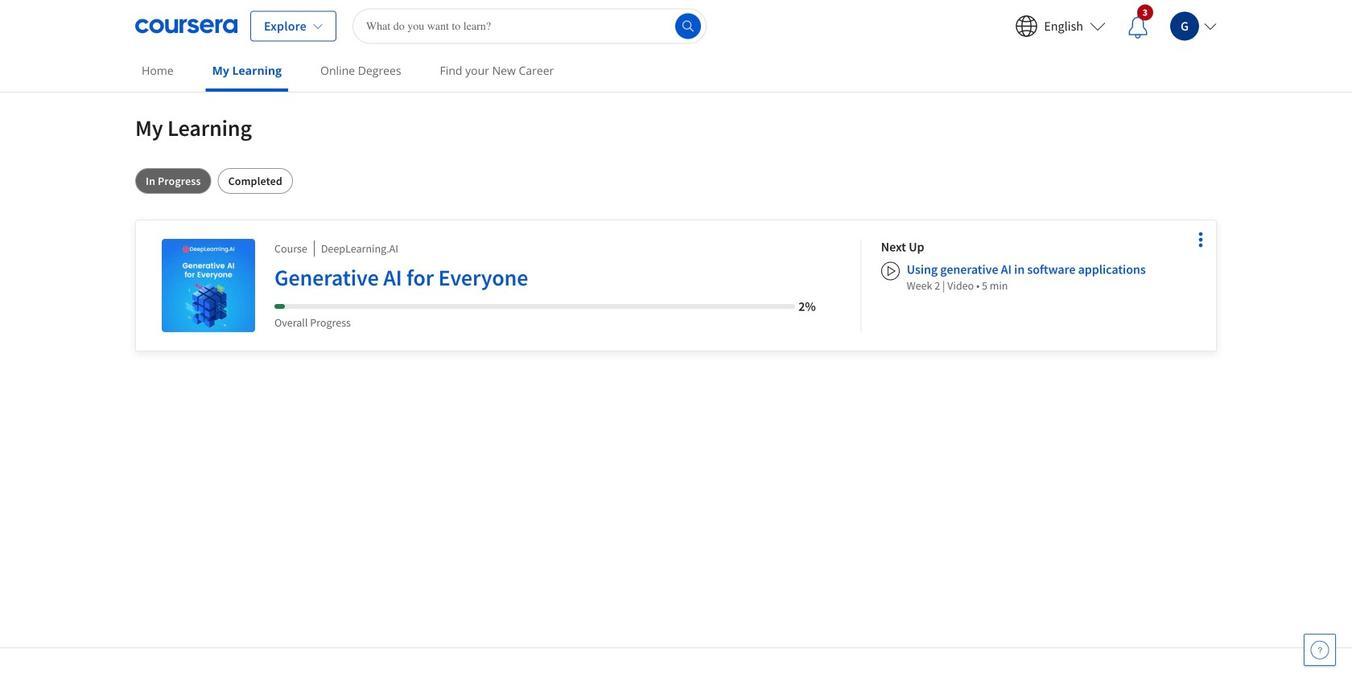 Task type: vqa. For each thing, say whether or not it's contained in the screenshot.
job-
no



Task type: locate. For each thing, give the bounding box(es) containing it.
help center image
[[1311, 641, 1330, 660]]

None search field
[[352, 8, 707, 44]]

coursera image
[[135, 13, 237, 39]]

What do you want to learn? text field
[[352, 8, 707, 44]]

generative ai for everyone image
[[162, 239, 255, 332]]

tab list
[[135, 168, 1217, 194]]

more option for generative ai for everyone image
[[1190, 229, 1212, 251]]



